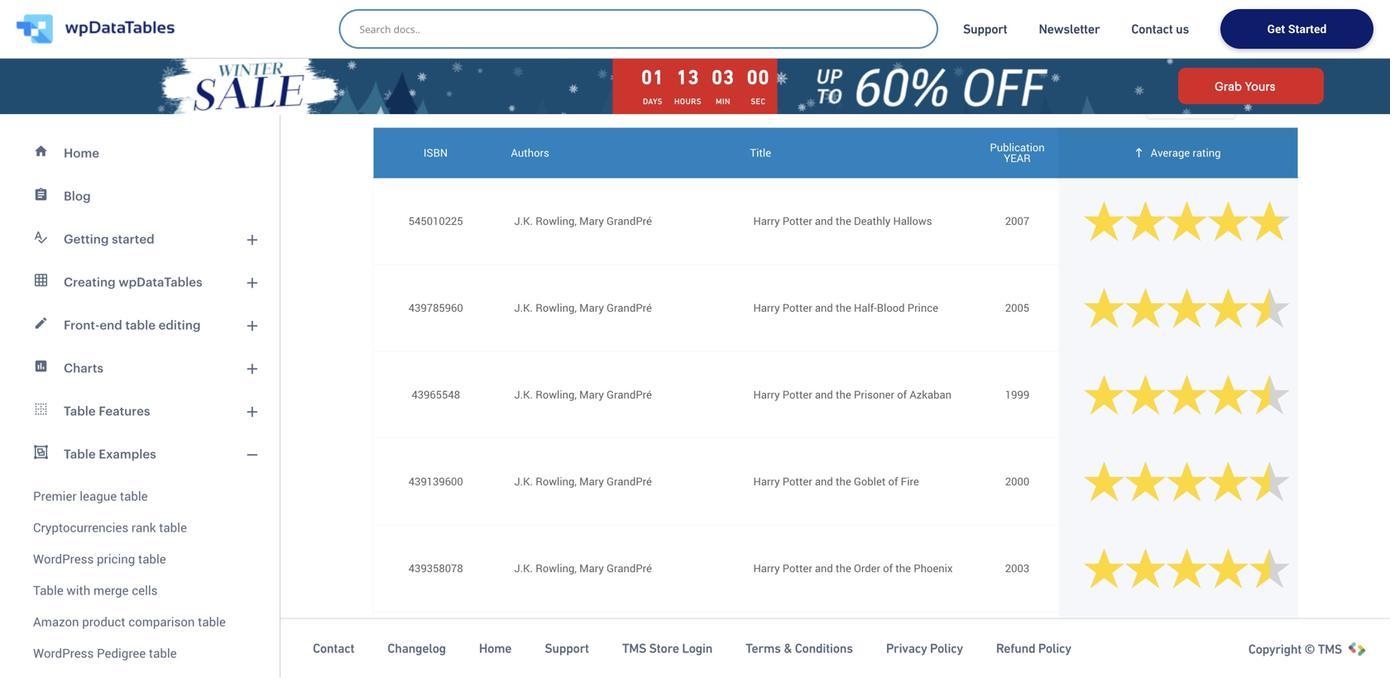 Task type: locate. For each thing, give the bounding box(es) containing it.
mary for 439139600
[[580, 474, 604, 489]]

5 grandpré from the top
[[607, 561, 652, 576]]

get started
[[1268, 21, 1327, 37]]

5 j.k. from the top
[[514, 561, 533, 576]]

3 j.k. rowling, mary grandpré from the top
[[514, 388, 652, 402]]

2 harry from the top
[[754, 301, 780, 316]]

0 horizontal spatial support
[[545, 642, 589, 656]]

wordpress
[[33, 551, 94, 568], [33, 645, 94, 662]]

1 ★★★★★ from the top
[[1084, 192, 1291, 248]]

potter left order
[[783, 561, 813, 576]]

2 j.k. from the top
[[514, 301, 533, 316]]

wordpress up the with
[[33, 551, 94, 568]]

rowling,
[[536, 214, 577, 229], [536, 301, 577, 316], [536, 388, 577, 402], [536, 474, 577, 489], [536, 561, 577, 576]]

1 horizontal spatial home link
[[479, 641, 512, 657]]

deathly
[[854, 214, 891, 229]]

table down comparison
[[149, 645, 177, 662]]

wordpress pricing table link
[[10, 544, 270, 575]]

prince
[[908, 301, 939, 316]]

potter for harry potter and the order of the phoenix
[[783, 561, 813, 576]]

of left fire on the bottom right of page
[[889, 474, 898, 489]]

contact for contact us
[[1132, 22, 1173, 36]]

grab yours
[[1215, 79, 1276, 93]]

1 vertical spatial of
[[889, 474, 898, 489]]

table inside amazon product comparison table link
[[198, 614, 226, 631]]

premier league table
[[33, 488, 148, 505]]

table up "premier league table" on the bottom left
[[64, 447, 96, 461]]

the left prisoner
[[836, 388, 852, 402]]

1 rowling, from the top
[[536, 214, 577, 229]]

table examples link
[[10, 433, 270, 476]]

table right end
[[125, 318, 156, 332]]

4 potter from the top
[[783, 474, 813, 489]]

4 j.k. rowling, mary grandpré from the top
[[514, 474, 652, 489]]

439139600
[[409, 474, 463, 489]]

league
[[80, 488, 117, 505]]

title: activate to sort column ascending element
[[737, 128, 976, 178]]

charts link
[[10, 347, 270, 390]]

3 j.k. from the top
[[514, 388, 533, 402]]

contact
[[1132, 22, 1173, 36], [313, 642, 354, 656]]

tms right ©
[[1318, 642, 1342, 657]]

azkaban
[[910, 388, 952, 402]]

the left goblet
[[836, 474, 852, 489]]

editing
[[159, 318, 201, 332]]

publication year
[[990, 140, 1045, 166]]

half-
[[854, 301, 877, 316]]

harry for harry potter and the goblet of fire
[[754, 474, 780, 489]]

5 ★★★★★ from the top
[[1084, 540, 1291, 596]]

table right comparison
[[198, 614, 226, 631]]

the left half-
[[836, 301, 852, 316]]

wordpress pedigree table
[[33, 645, 177, 662]]

2 rowling, from the top
[[536, 301, 577, 316]]

3 ★★★★★ from the top
[[1084, 366, 1291, 422]]

4 ★★★★★ from the top
[[1084, 453, 1291, 509]]

wordpress inside 'link'
[[33, 551, 94, 568]]

1 vertical spatial support
[[545, 642, 589, 656]]

home link left kathryn
[[479, 641, 512, 657]]

0 horizontal spatial contact
[[313, 642, 354, 656]]

1 policy from the left
[[930, 642, 963, 656]]

j.k. rowling, mary grandpré for 439139600
[[514, 474, 652, 489]]

2 potter from the top
[[783, 301, 813, 316]]

the left deathly
[[836, 214, 852, 229]]

kathryn
[[514, 648, 552, 663]]

of right prisoner
[[897, 388, 907, 402]]

1 potter from the top
[[783, 214, 813, 229]]

and left deathly
[[815, 214, 833, 229]]

table down 'charts'
[[64, 404, 96, 418]]

439785960
[[409, 301, 463, 316]]

potter left prisoner
[[783, 388, 813, 402]]

creating
[[64, 275, 116, 289]]

4 mary from the top
[[580, 474, 604, 489]]

1 horizontal spatial home
[[479, 642, 512, 656]]

3 potter from the top
[[783, 388, 813, 402]]

5 harry from the top
[[754, 561, 780, 576]]

table for table examples
[[64, 447, 96, 461]]

merge
[[93, 582, 129, 599]]

pricing
[[97, 551, 135, 568]]

table inside wordpress pricing table 'link'
[[138, 551, 166, 568]]

4 grandpré from the top
[[607, 474, 652, 489]]

5 mary from the top
[[580, 561, 604, 576]]

1 and from the top
[[815, 214, 833, 229]]

1 horizontal spatial support link
[[963, 21, 1008, 37]]

getting
[[64, 232, 109, 246]]

table for wordpress pricing table
[[138, 551, 166, 568]]

tms left the store
[[622, 642, 647, 656]]

newsletter link
[[1039, 21, 1100, 37]]

the left order
[[836, 561, 852, 576]]

support for the leftmost support link
[[545, 642, 589, 656]]

the for prisoner
[[836, 388, 852, 402]]

2 grandpré from the top
[[607, 301, 652, 316]]

the
[[754, 648, 772, 663]]

grandpré for harry potter and the goblet of fire
[[607, 474, 652, 489]]

get started link
[[1221, 9, 1374, 49]]

0 vertical spatial support
[[963, 22, 1008, 36]]

2009
[[1006, 648, 1030, 663]]

0 horizontal spatial home link
[[10, 132, 270, 175]]

hallows
[[894, 214, 932, 229]]

j.k. for 439139600
[[514, 474, 533, 489]]

2 wordpress from the top
[[33, 645, 94, 662]]

entries
[[1249, 96, 1285, 111]]

1 mary from the top
[[580, 214, 604, 229]]

year
[[1004, 151, 1031, 166]]

potter for harry potter and the half-blood prince
[[783, 301, 813, 316]]

and
[[815, 214, 833, 229], [815, 301, 833, 316], [815, 388, 833, 402], [815, 474, 833, 489], [815, 561, 833, 576]]

title
[[750, 145, 771, 160]]

0 horizontal spatial support link
[[545, 641, 589, 657]]

3 and from the top
[[815, 388, 833, 402]]

contact us
[[1132, 22, 1189, 36]]

authors: activate to sort column ascending element
[[498, 128, 737, 178]]

table up cells
[[138, 551, 166, 568]]

mary
[[580, 214, 604, 229], [580, 301, 604, 316], [580, 388, 604, 402], [580, 474, 604, 489], [580, 561, 604, 576]]

potter left goblet
[[783, 474, 813, 489]]

home
[[64, 146, 99, 160], [479, 642, 512, 656]]

home left kathryn
[[479, 642, 512, 656]]

5 rowling, from the top
[[536, 561, 577, 576]]

support for topmost support link
[[963, 22, 1008, 36]]

j.k. rowling, mary grandpré for 545010225
[[514, 214, 652, 229]]

creating wpdatatables link
[[10, 261, 270, 304]]

policy right privacy
[[930, 642, 963, 656]]

1 vertical spatial table
[[64, 447, 96, 461]]

cryptocurrencies rank table
[[33, 519, 187, 536]]

home link
[[10, 132, 270, 175], [479, 641, 512, 657]]

table inside premier league table link
[[120, 488, 148, 505]]

wpdatatables
[[119, 275, 202, 289]]

3 mary from the top
[[580, 388, 604, 402]]

4 j.k. from the top
[[514, 474, 533, 489]]

fire
[[901, 474, 919, 489]]

3 rowling, from the top
[[536, 388, 577, 402]]

1 horizontal spatial support
[[963, 22, 1008, 36]]

1999
[[1006, 388, 1030, 402]]

average rating
[[1151, 145, 1221, 160]]

1 vertical spatial wordpress
[[33, 645, 94, 662]]

5 j.k. rowling, mary grandpré from the top
[[514, 561, 652, 576]]

rowling, for 439358078
[[536, 561, 577, 576]]

5 potter from the top
[[783, 561, 813, 576]]

table
[[64, 404, 96, 418], [64, 447, 96, 461], [33, 582, 63, 599]]

10
[[1158, 97, 1171, 112]]

the left phoenix
[[896, 561, 911, 576]]

1 vertical spatial contact
[[313, 642, 354, 656]]

harry for harry potter and the order of the phoenix
[[754, 561, 780, 576]]

0 vertical spatial home
[[64, 146, 99, 160]]

2 mary from the top
[[580, 301, 604, 316]]

table up cryptocurrencies rank table link
[[120, 488, 148, 505]]

terms
[[746, 642, 781, 656]]

isbn: activate to sort column ascending element
[[374, 128, 498, 178]]

table inside front-end table editing link
[[125, 318, 156, 332]]

1 horizontal spatial policy
[[1039, 642, 1072, 656]]

table inside cryptocurrencies rank table link
[[159, 519, 187, 536]]

★★★★★ for 2003
[[1084, 540, 1291, 596]]

5 and from the top
[[815, 561, 833, 576]]

2 vertical spatial of
[[883, 561, 893, 576]]

j.k. rowling, mary grandpré for 439785960
[[514, 301, 652, 316]]

of right order
[[883, 561, 893, 576]]

j.k. rowling, mary grandpré for 43965548
[[514, 388, 652, 402]]

0 vertical spatial table
[[64, 404, 96, 418]]

creating wpdatatables
[[64, 275, 202, 289]]

4 and from the top
[[815, 474, 833, 489]]

1 j.k. rowling, mary grandpré from the top
[[514, 214, 652, 229]]

and left goblet
[[815, 474, 833, 489]]

home link up blog
[[10, 132, 270, 175]]

2 j.k. rowling, mary grandpré from the top
[[514, 301, 652, 316]]

table for wordpress pedigree table
[[149, 645, 177, 662]]

home up blog
[[64, 146, 99, 160]]

0 vertical spatial of
[[897, 388, 907, 402]]

table left the with
[[33, 582, 63, 599]]

grab yours link
[[1179, 68, 1324, 104]]

table examples
[[64, 447, 156, 461]]

01
[[641, 66, 664, 89]]

1 wordpress from the top
[[33, 551, 94, 568]]

1 harry from the top
[[754, 214, 780, 229]]

support link
[[963, 21, 1008, 37], [545, 641, 589, 657]]

rowling, for 43965548
[[536, 388, 577, 402]]

help
[[774, 648, 797, 663]]

copyright © tms
[[1249, 642, 1342, 657]]

0 vertical spatial contact
[[1132, 22, 1173, 36]]

wordpress down amazon
[[33, 645, 94, 662]]

potter left half-
[[783, 301, 813, 316]]

table for premier league table
[[120, 488, 148, 505]]

0 horizontal spatial policy
[[930, 642, 963, 656]]

and left prisoner
[[815, 388, 833, 402]]

2 vertical spatial table
[[33, 582, 63, 599]]

wpdatatables - tables and charts manager wordpress plugin image
[[17, 14, 175, 44]]

print
[[526, 57, 551, 73]]

privacy policy
[[886, 642, 963, 656]]

wordpress for wordpress pedigree table
[[33, 645, 94, 662]]

★★★★★ for 2000
[[1084, 453, 1291, 509]]

contact us link
[[1132, 21, 1189, 37]]

and left order
[[815, 561, 833, 576]]

2 policy from the left
[[1039, 642, 1072, 656]]

1 grandpré from the top
[[607, 214, 652, 229]]

policy for privacy policy
[[930, 642, 963, 656]]

average
[[1151, 145, 1190, 160]]

table inside the wordpress pedigree table link
[[149, 645, 177, 662]]

potter for harry potter and the goblet of fire
[[783, 474, 813, 489]]

potter left deathly
[[783, 214, 813, 229]]

j.k.
[[514, 214, 533, 229], [514, 301, 533, 316], [514, 388, 533, 402], [514, 474, 533, 489], [514, 561, 533, 576]]

©
[[1305, 642, 1316, 657]]

harry potter and the half-blood prince
[[754, 301, 939, 316]]

and left half-
[[815, 301, 833, 316]]

1 vertical spatial support link
[[545, 641, 589, 657]]

grandpré
[[607, 214, 652, 229], [607, 301, 652, 316], [607, 388, 652, 402], [607, 474, 652, 489], [607, 561, 652, 576]]

and for order
[[815, 561, 833, 576]]

policy right 2009
[[1039, 642, 1072, 656]]

of for prisoner
[[897, 388, 907, 402]]

the for order
[[836, 561, 852, 576]]

2 ★★★★★ from the top
[[1084, 279, 1291, 335]]

support
[[963, 22, 1008, 36], [545, 642, 589, 656]]

amazon
[[33, 614, 79, 631]]

1 horizontal spatial contact
[[1132, 22, 1173, 36]]

2 and from the top
[[815, 301, 833, 316]]

front-
[[64, 318, 100, 332]]

★★★★★
[[1084, 192, 1291, 248], [1084, 279, 1291, 335], [1084, 366, 1291, 422], [1084, 453, 1291, 509], [1084, 540, 1291, 596]]

table for front-end table editing
[[125, 318, 156, 332]]

3 harry from the top
[[754, 388, 780, 402]]

harry
[[754, 214, 780, 229], [754, 301, 780, 316], [754, 388, 780, 402], [754, 474, 780, 489], [754, 561, 780, 576]]

4 harry from the top
[[754, 474, 780, 489]]

1 vertical spatial home link
[[479, 641, 512, 657]]

0 vertical spatial wordpress
[[33, 551, 94, 568]]

grandpré for harry potter and the half-blood prince
[[607, 301, 652, 316]]

4 rowling, from the top
[[536, 474, 577, 489]]

grandpré for harry potter and the order of the phoenix
[[607, 561, 652, 576]]

authors
[[511, 145, 549, 160]]

table right the rank
[[159, 519, 187, 536]]

1 j.k. from the top
[[514, 214, 533, 229]]

3 grandpré from the top
[[607, 388, 652, 402]]



Task type: describe. For each thing, give the bounding box(es) containing it.
mary for 439358078
[[580, 561, 604, 576]]

tms store login
[[622, 642, 713, 656]]

grandpré for harry potter and the deathly hallows
[[607, 214, 652, 229]]

rowling, for 545010225
[[536, 214, 577, 229]]

grandpré for harry potter and the prisoner of azkaban
[[607, 388, 652, 402]]

13
[[677, 66, 700, 89]]

cryptocurrencies rank table link
[[10, 512, 270, 544]]

comparison
[[128, 614, 195, 631]]

wordpress pedigree table link
[[10, 638, 270, 670]]

★★★★★ for 2007
[[1084, 192, 1291, 248]]

contact link
[[313, 641, 354, 657]]

545010225
[[409, 214, 463, 229]]

days
[[643, 97, 663, 106]]

hours
[[674, 97, 702, 106]]

0 vertical spatial home link
[[10, 132, 270, 175]]

with
[[67, 582, 90, 599]]

end
[[100, 318, 122, 332]]

rowling, for 439785960
[[536, 301, 577, 316]]

table with merge cells
[[33, 582, 158, 599]]

average rating: activate to sort column ascending element
[[1059, 128, 1298, 178]]

blood
[[877, 301, 905, 316]]

newsletter
[[1039, 22, 1100, 36]]

★★★★★ for 1999
[[1084, 366, 1291, 422]]

table for table features
[[64, 404, 96, 418]]

started
[[1289, 21, 1327, 37]]

kathryn stockett
[[514, 648, 596, 663]]

privacy policy link
[[886, 641, 963, 657]]

harry potter and the prisoner of azkaban
[[754, 388, 952, 402]]

policy for refund policy
[[1039, 642, 1072, 656]]

amazon product comparison table
[[33, 614, 226, 631]]

j.k. for 545010225
[[514, 214, 533, 229]]

yours
[[1245, 79, 1276, 93]]

prisoner
[[854, 388, 895, 402]]

get
[[1268, 21, 1286, 37]]

43965548
[[412, 388, 460, 402]]

publication year: activate to sort column ascending element
[[976, 128, 1059, 178]]

refund
[[996, 642, 1036, 656]]

contact for contact
[[313, 642, 354, 656]]

j.k. for 43965548
[[514, 388, 533, 402]]

order
[[854, 561, 881, 576]]

the for half-
[[836, 301, 852, 316]]

0 vertical spatial support link
[[963, 21, 1008, 37]]

and for deathly
[[815, 214, 833, 229]]

product
[[82, 614, 125, 631]]

us
[[1176, 22, 1189, 36]]

getting started
[[64, 232, 154, 246]]

table for table with merge cells
[[33, 582, 63, 599]]

1 horizontal spatial tms
[[1318, 642, 1342, 657]]

columns
[[407, 57, 453, 73]]

getting started link
[[10, 218, 270, 261]]

refund policy
[[996, 642, 1072, 656]]

premier
[[33, 488, 77, 505]]

front-end table editing link
[[10, 304, 270, 347]]

harry potter and the deathly hallows
[[754, 214, 932, 229]]

wordpress for wordpress pricing table
[[33, 551, 94, 568]]

of for order
[[883, 561, 893, 576]]

privacy
[[886, 642, 927, 656]]

0 horizontal spatial home
[[64, 146, 99, 160]]

blog
[[64, 189, 91, 203]]

Search form search field
[[360, 17, 926, 41]]

2003
[[1006, 561, 1030, 576]]

j.k. rowling, mary grandpré for 439358078
[[514, 561, 652, 576]]

1 vertical spatial home
[[479, 642, 512, 656]]

table for cryptocurrencies rank table
[[159, 519, 187, 536]]

j.k. for 439358078
[[514, 561, 533, 576]]

Search input search field
[[360, 17, 926, 41]]

publication
[[990, 140, 1045, 155]]

2007
[[1006, 214, 1030, 229]]

phoenix
[[914, 561, 953, 576]]

harry for harry potter and the prisoner of azkaban
[[754, 388, 780, 402]]

tms store login link
[[622, 641, 713, 657]]

rating
[[1193, 145, 1221, 160]]

min
[[716, 97, 731, 106]]

cells
[[132, 582, 158, 599]]

copyright
[[1249, 642, 1302, 657]]

sec
[[751, 97, 766, 106]]

isbn
[[424, 145, 448, 160]]

and for half-
[[815, 301, 833, 316]]

wordpress pricing table
[[33, 551, 166, 568]]

login
[[682, 642, 713, 656]]

03
[[712, 66, 735, 89]]

mary for 439785960
[[580, 301, 604, 316]]

the for deathly
[[836, 214, 852, 229]]

10 button
[[1158, 91, 1225, 119]]

conditions
[[795, 642, 853, 656]]

j.k. for 439785960
[[514, 301, 533, 316]]

blog link
[[10, 175, 270, 218]]

charts
[[64, 361, 103, 375]]

columns button
[[373, 48, 482, 82]]

439358078
[[409, 561, 463, 576]]

amazon product comparison table link
[[10, 607, 270, 638]]

rowling, for 439139600
[[536, 474, 577, 489]]

grab
[[1215, 79, 1242, 93]]

and for goblet
[[815, 474, 833, 489]]

mary for 545010225
[[580, 214, 604, 229]]

rank
[[132, 519, 156, 536]]

terms & conditions
[[746, 642, 853, 656]]

premier league table link
[[10, 476, 270, 512]]

examples
[[99, 447, 156, 461]]

potter for harry potter and the deathly hallows
[[783, 214, 813, 229]]

mary for 43965548
[[580, 388, 604, 402]]

store
[[649, 642, 679, 656]]

0 horizontal spatial tms
[[622, 642, 647, 656]]

harry for harry potter and the half-blood prince
[[754, 301, 780, 316]]

and for prisoner
[[815, 388, 833, 402]]

★★★★★ for 2005
[[1084, 279, 1291, 335]]

front-end table editing
[[64, 318, 201, 332]]

print button
[[492, 48, 566, 82]]

harry for harry potter and the deathly hallows
[[754, 214, 780, 229]]

pedigree
[[97, 645, 146, 662]]

the for goblet
[[836, 474, 852, 489]]

table features link
[[10, 390, 270, 433]]

potter for harry potter and the prisoner of azkaban
[[783, 388, 813, 402]]

of for goblet
[[889, 474, 898, 489]]

the help
[[754, 648, 797, 663]]



Task type: vqa. For each thing, say whether or not it's contained in the screenshot.


